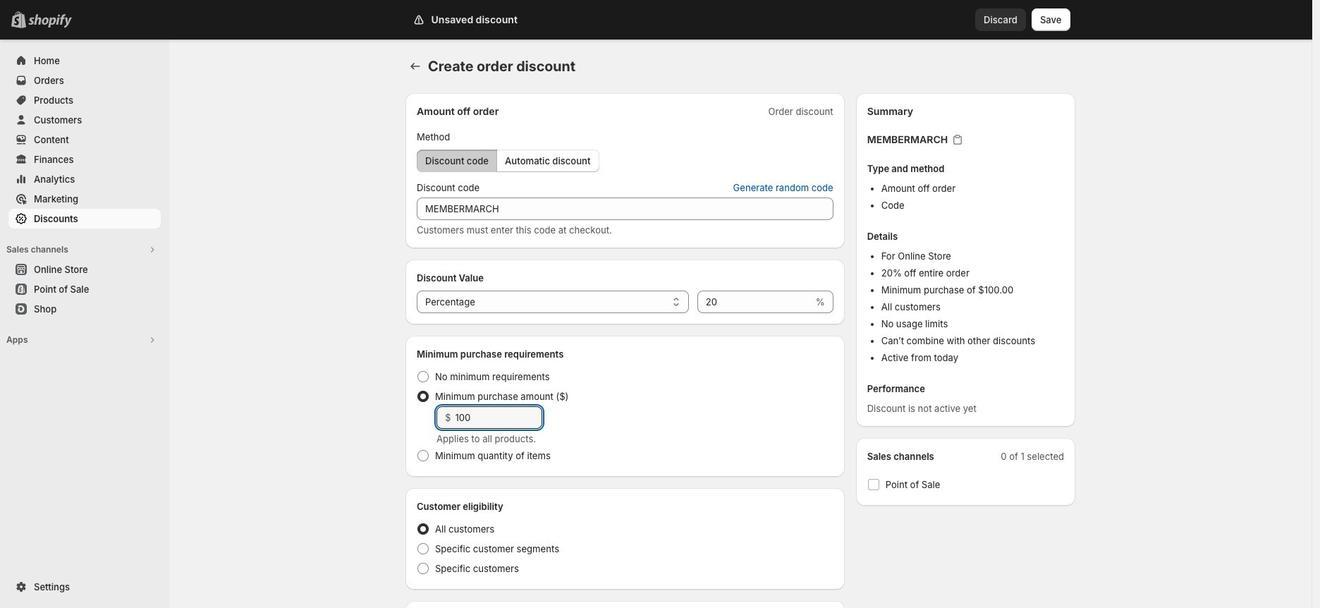 Task type: describe. For each thing, give the bounding box(es) containing it.
shopify image
[[28, 14, 72, 28]]



Task type: vqa. For each thing, say whether or not it's contained in the screenshot.
My Store icon
no



Task type: locate. For each thing, give the bounding box(es) containing it.
0.00 text field
[[455, 406, 543, 429]]

None text field
[[417, 198, 834, 220]]

None text field
[[698, 291, 813, 313]]



